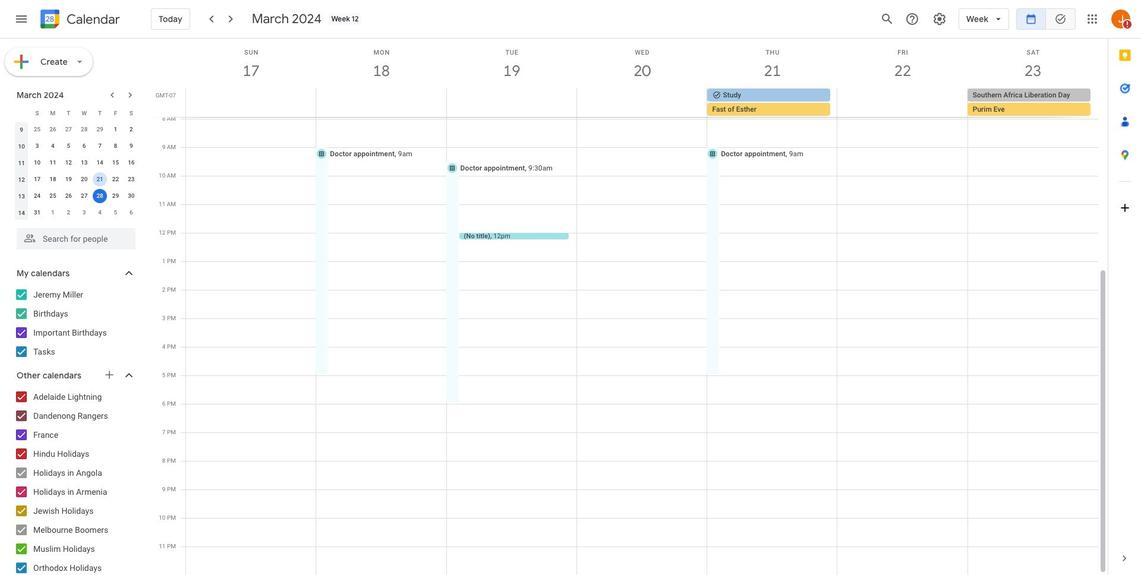 Task type: describe. For each thing, give the bounding box(es) containing it.
5 element
[[61, 139, 76, 153]]

24 element
[[30, 189, 44, 203]]

9 element
[[124, 139, 138, 153]]

25 element
[[46, 189, 60, 203]]

april 2 element
[[61, 206, 76, 220]]

10 element
[[30, 156, 44, 170]]

20 element
[[77, 172, 91, 187]]

2 element
[[124, 122, 138, 137]]

18 element
[[46, 172, 60, 187]]

main drawer image
[[14, 12, 29, 26]]

21 element
[[93, 172, 107, 187]]

add other calendars image
[[103, 369, 115, 381]]

8 element
[[108, 139, 123, 153]]

3 element
[[30, 139, 44, 153]]

february 29 element
[[93, 122, 107, 137]]

march 2024 grid
[[11, 105, 139, 221]]

28, today element
[[93, 189, 107, 203]]

31 element
[[30, 206, 44, 220]]

22 element
[[108, 172, 123, 187]]

heading inside calendar element
[[64, 12, 120, 26]]

15 element
[[108, 156, 123, 170]]

19 element
[[61, 172, 76, 187]]

1 element
[[108, 122, 123, 137]]

Search for people text field
[[24, 228, 128, 250]]

12 element
[[61, 156, 76, 170]]

11 element
[[46, 156, 60, 170]]

14 element
[[93, 156, 107, 170]]

26 element
[[61, 189, 76, 203]]

my calendars list
[[2, 285, 147, 361]]

april 3 element
[[77, 206, 91, 220]]

6 element
[[77, 139, 91, 153]]



Task type: locate. For each thing, give the bounding box(es) containing it.
27 element
[[77, 189, 91, 203]]

row group
[[14, 121, 139, 221]]

row group inside march 2024 grid
[[14, 121, 139, 221]]

grid
[[152, 39, 1108, 575]]

other calendars list
[[2, 387, 147, 575]]

column header
[[14, 105, 29, 121]]

17 element
[[30, 172, 44, 187]]

tab list
[[1108, 39, 1141, 542]]

column header inside march 2024 grid
[[14, 105, 29, 121]]

april 6 element
[[124, 206, 138, 220]]

february 26 element
[[46, 122, 60, 137]]

30 element
[[124, 189, 138, 203]]

april 5 element
[[108, 206, 123, 220]]

16 element
[[124, 156, 138, 170]]

february 25 element
[[30, 122, 44, 137]]

settings menu image
[[933, 12, 947, 26]]

13 element
[[77, 156, 91, 170]]

april 4 element
[[93, 206, 107, 220]]

29 element
[[108, 189, 123, 203]]

4 element
[[46, 139, 60, 153]]

april 1 element
[[46, 206, 60, 220]]

23 element
[[124, 172, 138, 187]]

february 27 element
[[61, 122, 76, 137]]

7 element
[[93, 139, 107, 153]]

calendar element
[[38, 7, 120, 33]]

february 28 element
[[77, 122, 91, 137]]

row
[[181, 89, 1108, 117], [14, 105, 139, 121], [14, 121, 139, 138], [14, 138, 139, 155], [14, 155, 139, 171], [14, 171, 139, 188], [14, 188, 139, 204], [14, 204, 139, 221]]

None search field
[[0, 223, 147, 250]]

cell
[[186, 89, 316, 117], [316, 89, 446, 117], [446, 89, 577, 117], [577, 89, 707, 117], [707, 89, 837, 117], [837, 89, 967, 117], [967, 89, 1098, 117], [92, 171, 108, 188], [92, 188, 108, 204]]

heading
[[64, 12, 120, 26]]



Task type: vqa. For each thing, say whether or not it's contained in the screenshot.
column header
yes



